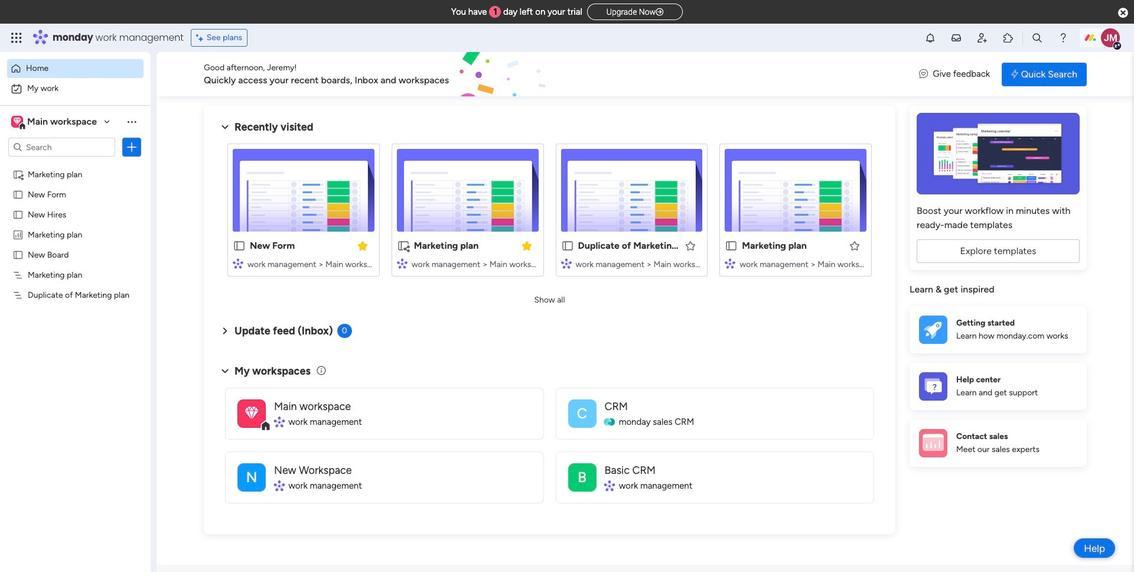 Task type: describe. For each thing, give the bounding box(es) containing it.
1 add to favorites image from the left
[[685, 240, 697, 252]]

v2 user feedback image
[[920, 68, 929, 81]]

0 horizontal spatial shareable board image
[[12, 168, 24, 180]]

1 vertical spatial option
[[7, 79, 144, 98]]

1 horizontal spatial component image
[[605, 481, 615, 491]]

workspace image inside image
[[245, 403, 259, 424]]

workspace selection element
[[11, 115, 99, 130]]

monday marketplace image
[[1003, 32, 1015, 44]]

dapulse close image
[[1119, 7, 1129, 19]]

public dashboard image
[[12, 229, 24, 240]]

see plans image
[[196, 31, 207, 44]]

open update feed (inbox) image
[[218, 324, 232, 338]]

2 vertical spatial workspace image
[[238, 463, 266, 492]]

help center element
[[910, 363, 1088, 410]]

close recently visited image
[[218, 120, 232, 134]]

quick search results list box
[[218, 134, 882, 291]]

help image
[[1058, 32, 1070, 44]]

templates image image
[[921, 113, 1077, 194]]

1 horizontal spatial public board image
[[725, 239, 738, 252]]

2 vertical spatial option
[[0, 163, 151, 166]]

0 vertical spatial workspace image
[[13, 115, 21, 128]]

v2 bolt switch image
[[1012, 68, 1019, 81]]

0 horizontal spatial public board image
[[12, 249, 24, 260]]

2 add to favorites image from the left
[[849, 240, 861, 252]]

select product image
[[11, 32, 22, 44]]



Task type: locate. For each thing, give the bounding box(es) containing it.
0 horizontal spatial remove from favorites image
[[357, 240, 369, 252]]

close my workspaces image
[[218, 364, 232, 378]]

0 horizontal spatial component image
[[561, 258, 572, 269]]

1 vertical spatial workspace image
[[238, 399, 266, 428]]

0 vertical spatial shareable board image
[[12, 168, 24, 180]]

public board image
[[12, 189, 24, 200], [12, 209, 24, 220], [233, 239, 246, 252], [561, 239, 574, 252]]

0 vertical spatial component image
[[561, 258, 572, 269]]

option
[[7, 59, 144, 78], [7, 79, 144, 98], [0, 163, 151, 166]]

Search in workspace field
[[25, 140, 99, 154]]

1 horizontal spatial shareable board image
[[397, 239, 410, 252]]

add to favorites image
[[685, 240, 697, 252], [849, 240, 861, 252]]

0 vertical spatial option
[[7, 59, 144, 78]]

1 remove from favorites image from the left
[[357, 240, 369, 252]]

0 element
[[337, 324, 352, 338]]

public board image
[[725, 239, 738, 252], [12, 249, 24, 260]]

remove from favorites image
[[357, 240, 369, 252], [521, 240, 533, 252]]

notifications image
[[925, 32, 937, 44]]

workspace options image
[[126, 116, 138, 128]]

1 horizontal spatial remove from favorites image
[[521, 240, 533, 252]]

invite members image
[[977, 32, 989, 44]]

workspace image
[[11, 115, 23, 128], [568, 399, 597, 428], [245, 403, 259, 424], [568, 463, 597, 492]]

jeremy miller image
[[1102, 28, 1121, 47]]

component image
[[561, 258, 572, 269], [605, 481, 615, 491]]

dapulse rightstroke image
[[656, 8, 664, 17]]

search everything image
[[1032, 32, 1044, 44]]

component image inside quick search results list box
[[561, 258, 572, 269]]

list box
[[0, 162, 151, 464]]

contact sales element
[[910, 419, 1088, 467]]

update feed image
[[951, 32, 963, 44]]

1 vertical spatial component image
[[605, 481, 615, 491]]

workspace image
[[13, 115, 21, 128], [238, 399, 266, 428], [238, 463, 266, 492]]

1 vertical spatial shareable board image
[[397, 239, 410, 252]]

getting started element
[[910, 306, 1088, 353]]

2 remove from favorites image from the left
[[521, 240, 533, 252]]

0 horizontal spatial add to favorites image
[[685, 240, 697, 252]]

1 horizontal spatial add to favorites image
[[849, 240, 861, 252]]

shareable board image
[[12, 168, 24, 180], [397, 239, 410, 252]]

options image
[[126, 141, 138, 153]]



Task type: vqa. For each thing, say whether or not it's contained in the screenshot.
the bottom OPTION
yes



